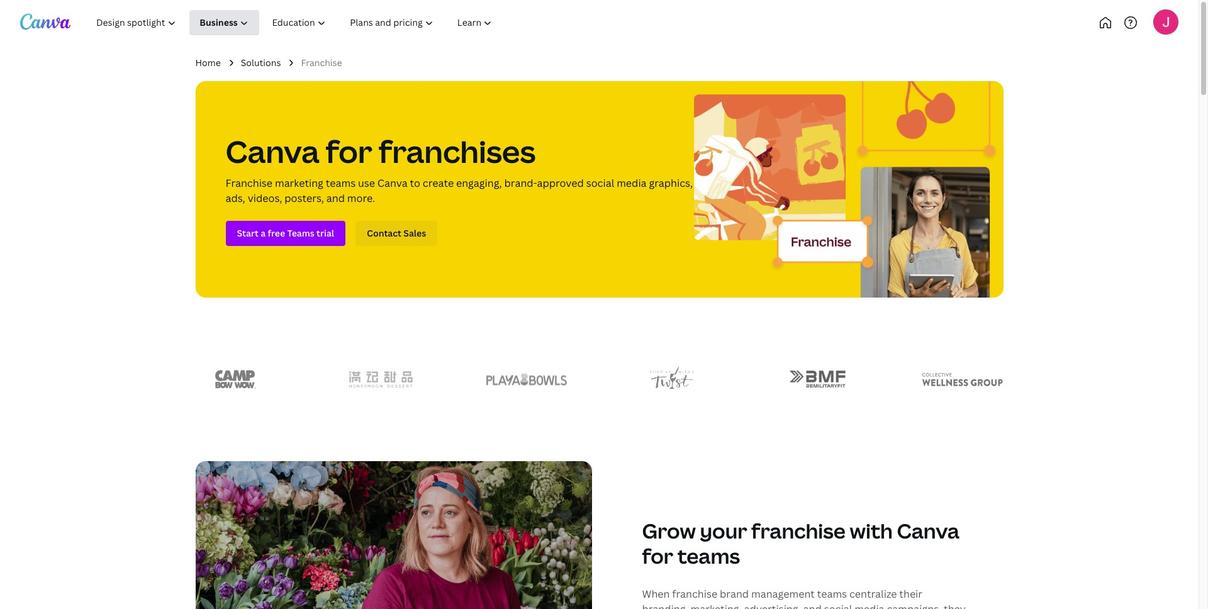Task type: vqa. For each thing, say whether or not it's contained in the screenshot.
All
no



Task type: locate. For each thing, give the bounding box(es) containing it.
use
[[358, 176, 375, 190]]

franchise up ads,
[[226, 176, 272, 190]]

canva right with
[[897, 517, 959, 544]]

0 horizontal spatial for
[[326, 131, 372, 172]]

teams up brand
[[678, 542, 740, 569]]

1 vertical spatial franchise
[[226, 176, 272, 190]]

1 horizontal spatial social
[[824, 602, 852, 609]]

1 horizontal spatial franchise
[[751, 517, 846, 544]]

0 horizontal spatial media
[[617, 176, 647, 190]]

满记甜品 image
[[349, 372, 413, 388]]

teams left centralize
[[817, 587, 847, 601]]

2 horizontal spatial canva
[[897, 517, 959, 544]]

grow your franchise with canva for teams
[[642, 517, 959, 569]]

0 vertical spatial and
[[326, 192, 345, 205]]

1 vertical spatial for
[[642, 542, 673, 569]]

1 horizontal spatial teams
[[678, 542, 740, 569]]

1 vertical spatial media
[[855, 602, 884, 609]]

0 vertical spatial franchise
[[301, 57, 342, 69]]

0 vertical spatial canva
[[226, 131, 319, 172]]

2 horizontal spatial teams
[[817, 587, 847, 601]]

0 horizontal spatial social
[[586, 176, 614, 190]]

franchise
[[301, 57, 342, 69], [226, 176, 272, 190]]

franchise inside canva for franchises franchise marketing teams use canva to create engaging, brand-approved social media graphics, ads, videos, posters, and more.
[[226, 176, 272, 190]]

brand
[[720, 587, 749, 601]]

teams up more.
[[326, 176, 356, 190]]

brand-
[[504, 176, 537, 190]]

social inside when franchise brand management teams centralize their branding, marketing, advertising, and social media campaigns, the
[[824, 602, 852, 609]]

1 horizontal spatial canva
[[377, 176, 408, 190]]

1 horizontal spatial franchise
[[301, 57, 342, 69]]

1 vertical spatial social
[[824, 602, 852, 609]]

to
[[410, 176, 420, 190]]

for
[[326, 131, 372, 172], [642, 542, 673, 569]]

social right approved on the top left of the page
[[586, 176, 614, 190]]

for inside grow your franchise with canva for teams
[[642, 542, 673, 569]]

teams inside canva for franchises franchise marketing teams use canva to create engaging, brand-approved social media graphics, ads, videos, posters, and more.
[[326, 176, 356, 190]]

centralize
[[849, 587, 897, 601]]

0 vertical spatial social
[[586, 176, 614, 190]]

2 vertical spatial teams
[[817, 587, 847, 601]]

social down centralize
[[824, 602, 852, 609]]

media down centralize
[[855, 602, 884, 609]]

and
[[326, 192, 345, 205], [803, 602, 822, 609]]

when
[[642, 587, 670, 601]]

1 vertical spatial and
[[803, 602, 822, 609]]

advertising,
[[744, 602, 801, 609]]

top level navigation element
[[86, 10, 546, 35]]

solutions link
[[241, 56, 281, 70]]

marketing
[[275, 176, 323, 190]]

franchise
[[751, 517, 846, 544], [672, 587, 717, 601]]

media inside canva for franchises franchise marketing teams use canva to create engaging, brand-approved social media graphics, ads, videos, posters, and more.
[[617, 176, 647, 190]]

marketing,
[[691, 602, 742, 609]]

0 vertical spatial franchise
[[751, 517, 846, 544]]

social
[[586, 176, 614, 190], [824, 602, 852, 609]]

0 horizontal spatial franchise
[[672, 587, 717, 601]]

franchise down "top level navigation" "element" at the top of the page
[[301, 57, 342, 69]]

1 horizontal spatial for
[[642, 542, 673, 569]]

grow
[[642, 517, 696, 544]]

for inside canva for franchises franchise marketing teams use canva to create engaging, brand-approved social media graphics, ads, videos, posters, and more.
[[326, 131, 372, 172]]

0 horizontal spatial teams
[[326, 176, 356, 190]]

1 vertical spatial franchise
[[672, 587, 717, 601]]

approved
[[537, 176, 584, 190]]

0 horizontal spatial and
[[326, 192, 345, 205]]

0 horizontal spatial canva
[[226, 131, 319, 172]]

media left graphics,
[[617, 176, 647, 190]]

and inside when franchise brand management teams centralize their branding, marketing, advertising, and social media campaigns, the
[[803, 602, 822, 609]]

ads,
[[226, 192, 245, 205]]

1 vertical spatial teams
[[678, 542, 740, 569]]

home link
[[195, 56, 221, 70]]

canva left to
[[377, 176, 408, 190]]

franchises
[[379, 131, 536, 172]]

canva up marketing
[[226, 131, 319, 172]]

for up use
[[326, 131, 372, 172]]

1 horizontal spatial media
[[855, 602, 884, 609]]

0 vertical spatial media
[[617, 176, 647, 190]]

media
[[617, 176, 647, 190], [855, 602, 884, 609]]

1 horizontal spatial and
[[803, 602, 822, 609]]

0 vertical spatial for
[[326, 131, 372, 172]]

graphics,
[[649, 176, 693, 190]]

canva
[[226, 131, 319, 172], [377, 176, 408, 190], [897, 517, 959, 544]]

and down management
[[803, 602, 822, 609]]

0 horizontal spatial franchise
[[226, 176, 272, 190]]

for up the when in the right bottom of the page
[[642, 542, 673, 569]]

2 vertical spatial canva
[[897, 517, 959, 544]]

and left more.
[[326, 192, 345, 205]]

teams
[[326, 176, 356, 190], [678, 542, 740, 569], [817, 587, 847, 601]]

0 vertical spatial teams
[[326, 176, 356, 190]]

painting with a twist image
[[650, 367, 694, 393]]



Task type: describe. For each thing, give the bounding box(es) containing it.
solutions
[[241, 57, 281, 69]]

social inside canva for franchises franchise marketing teams use canva to create engaging, brand-approved social media graphics, ads, videos, posters, and more.
[[586, 176, 614, 190]]

and inside canva for franchises franchise marketing teams use canva to create engaging, brand-approved social media graphics, ads, videos, posters, and more.
[[326, 192, 345, 205]]

when franchise brand management teams centralize their branding, marketing, advertising, and social media campaigns, the
[[642, 587, 966, 609]]

collective wellness image
[[923, 373, 1003, 386]]

media inside when franchise brand management teams centralize their branding, marketing, advertising, and social media campaigns, the
[[855, 602, 884, 609]]

their
[[899, 587, 923, 601]]

teams inside when franchise brand management teams centralize their branding, marketing, advertising, and social media campaigns, the
[[817, 587, 847, 601]]

canva for franchises franchise marketing teams use canva to create engaging, brand-approved social media graphics, ads, videos, posters, and more.
[[226, 131, 693, 205]]

videos,
[[248, 192, 282, 205]]

teams inside grow your franchise with canva for teams
[[678, 542, 740, 569]]

campaigns,
[[887, 602, 941, 609]]

posters,
[[285, 192, 324, 205]]

playa bowls image
[[486, 374, 567, 386]]

create
[[423, 176, 454, 190]]

branding,
[[642, 602, 688, 609]]

engaging,
[[456, 176, 502, 190]]

1 vertical spatial canva
[[377, 176, 408, 190]]

management
[[751, 587, 815, 601]]

your
[[700, 517, 747, 544]]

camp bow wow image
[[215, 370, 256, 389]]

with
[[850, 517, 893, 544]]

be military fit image
[[790, 371, 846, 388]]

more.
[[347, 192, 375, 205]]

canva inside grow your franchise with canva for teams
[[897, 517, 959, 544]]

home
[[195, 57, 221, 69]]

franchise inside grow your franchise with canva for teams
[[751, 517, 846, 544]]

franchise inside when franchise brand management teams centralize their branding, marketing, advertising, and social media campaigns, the
[[672, 587, 717, 601]]



